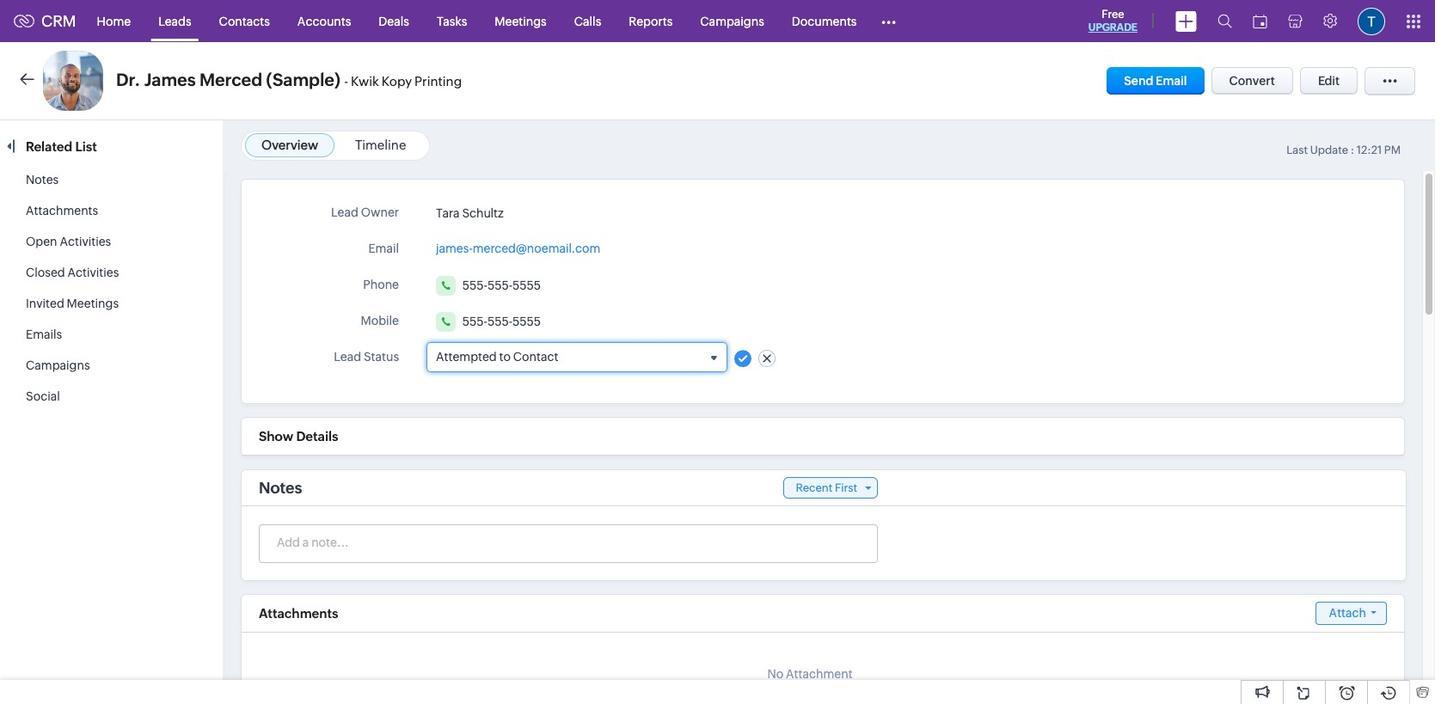 Task type: vqa. For each thing, say whether or not it's contained in the screenshot.
'Morlong Associates' 'link'
no



Task type: describe. For each thing, give the bounding box(es) containing it.
Attempted to Contact field
[[436, 350, 718, 365]]

status
[[364, 350, 399, 364]]

free
[[1102, 8, 1125, 21]]

attach
[[1329, 606, 1367, 620]]

to
[[499, 350, 511, 364]]

merced@noemail.com
[[473, 242, 601, 255]]

attempted
[[436, 350, 497, 364]]

1 horizontal spatial campaigns
[[700, 14, 765, 28]]

related list
[[26, 139, 100, 154]]

0 horizontal spatial notes
[[26, 173, 59, 187]]

show details link
[[259, 429, 338, 444]]

contact
[[513, 350, 559, 364]]

profile image
[[1358, 7, 1386, 35]]

edit button
[[1301, 67, 1358, 95]]

recent first
[[796, 482, 858, 495]]

related
[[26, 139, 72, 154]]

tasks
[[437, 14, 467, 28]]

merced
[[200, 70, 262, 89]]

5555 for phone
[[513, 279, 541, 293]]

schultz
[[462, 207, 504, 221]]

0 horizontal spatial meetings
[[67, 297, 119, 311]]

activities for closed activities
[[68, 266, 119, 280]]

send
[[1124, 74, 1154, 88]]

overview link
[[261, 138, 318, 152]]

home
[[97, 14, 131, 28]]

free upgrade
[[1089, 8, 1138, 34]]

james-merced@noemail.com link
[[436, 237, 601, 255]]

phone
[[363, 278, 399, 292]]

crm
[[41, 12, 76, 30]]

printing
[[415, 74, 462, 89]]

james-
[[436, 242, 473, 255]]

reports link
[[615, 0, 687, 42]]

show
[[259, 429, 293, 444]]

open activities link
[[26, 235, 111, 249]]

upgrade
[[1089, 22, 1138, 34]]

convert button
[[1212, 67, 1294, 95]]

lead owner
[[331, 206, 399, 219]]

accounts link
[[284, 0, 365, 42]]

accounts
[[297, 14, 351, 28]]

open
[[26, 235, 57, 249]]

pm
[[1385, 144, 1401, 157]]

send email
[[1124, 74, 1187, 88]]

overview
[[261, 138, 318, 152]]

calendar image
[[1253, 14, 1268, 28]]

timeline
[[355, 138, 406, 152]]

open activities
[[26, 235, 111, 249]]

-
[[344, 74, 348, 89]]

kopy
[[382, 74, 412, 89]]

tara schultz
[[436, 207, 504, 221]]

mobile
[[361, 314, 399, 328]]

last
[[1287, 144, 1308, 157]]

attachment
[[786, 668, 853, 681]]

deals link
[[365, 0, 423, 42]]

no attachment
[[768, 668, 853, 681]]

contacts link
[[205, 0, 284, 42]]

last update : 12:21 pm
[[1287, 144, 1401, 157]]

invited meetings link
[[26, 297, 119, 311]]

1 horizontal spatial attachments
[[259, 606, 338, 621]]

leads link
[[145, 0, 205, 42]]

closed activities link
[[26, 266, 119, 280]]

timeline link
[[355, 138, 406, 152]]

dr.
[[116, 70, 140, 89]]

search element
[[1208, 0, 1243, 42]]

555- up "attempted to contact" on the left of the page
[[488, 315, 513, 329]]

details
[[296, 429, 338, 444]]

555- up attempted
[[463, 315, 488, 329]]

leads
[[158, 14, 191, 28]]

:
[[1351, 144, 1355, 157]]

no
[[768, 668, 784, 681]]

lead for lead owner
[[331, 206, 359, 219]]

calls
[[574, 14, 602, 28]]

555-555-5555 for phone
[[463, 279, 541, 293]]

emails link
[[26, 328, 62, 341]]

convert
[[1230, 74, 1276, 88]]



Task type: locate. For each thing, give the bounding box(es) containing it.
list
[[75, 139, 97, 154]]

(sample)
[[266, 70, 341, 89]]

create menu image
[[1176, 11, 1197, 31]]

0 vertical spatial meetings
[[495, 14, 547, 28]]

0 vertical spatial campaigns link
[[687, 0, 778, 42]]

0 vertical spatial campaigns
[[700, 14, 765, 28]]

campaigns down emails link
[[26, 359, 90, 372]]

555-
[[463, 279, 488, 293], [488, 279, 513, 293], [463, 315, 488, 329], [488, 315, 513, 329]]

edit
[[1319, 74, 1340, 88]]

0 vertical spatial 555-555-5555
[[463, 279, 541, 293]]

meetings
[[495, 14, 547, 28], [67, 297, 119, 311]]

1 vertical spatial campaigns link
[[26, 359, 90, 372]]

0 vertical spatial attachments
[[26, 204, 98, 218]]

campaigns
[[700, 14, 765, 28], [26, 359, 90, 372]]

campaigns link right reports at the left of the page
[[687, 0, 778, 42]]

2 5555 from the top
[[513, 315, 541, 329]]

5555 up contact
[[513, 315, 541, 329]]

recent
[[796, 482, 833, 495]]

emails
[[26, 328, 62, 341]]

5555
[[513, 279, 541, 293], [513, 315, 541, 329]]

calls link
[[561, 0, 615, 42]]

activities up invited meetings link
[[68, 266, 119, 280]]

james
[[144, 70, 196, 89]]

1 555-555-5555 from the top
[[463, 279, 541, 293]]

crm link
[[14, 12, 76, 30]]

notes down show
[[259, 479, 302, 497]]

1 vertical spatial lead
[[334, 350, 361, 364]]

email up 'phone'
[[369, 242, 399, 255]]

5555 down james-merced@noemail.com
[[513, 279, 541, 293]]

meetings down closed activities link
[[67, 297, 119, 311]]

deals
[[379, 14, 409, 28]]

kwik
[[351, 74, 379, 89]]

555- down 'james-'
[[463, 279, 488, 293]]

james-merced@noemail.com
[[436, 242, 601, 255]]

tasks link
[[423, 0, 481, 42]]

5555 for mobile
[[513, 315, 541, 329]]

1 vertical spatial meetings
[[67, 297, 119, 311]]

1 5555 from the top
[[513, 279, 541, 293]]

attempted to contact
[[436, 350, 559, 364]]

email
[[1156, 74, 1187, 88], [369, 242, 399, 255]]

owner
[[361, 206, 399, 219]]

0 horizontal spatial campaigns link
[[26, 359, 90, 372]]

search image
[[1218, 14, 1233, 28]]

campaigns link
[[687, 0, 778, 42], [26, 359, 90, 372]]

Add a note... field
[[260, 534, 877, 551]]

Other Modules field
[[871, 7, 908, 35]]

1 vertical spatial email
[[369, 242, 399, 255]]

meetings link
[[481, 0, 561, 42]]

555-555-5555 up to
[[463, 315, 541, 329]]

0 vertical spatial activities
[[60, 235, 111, 249]]

0 vertical spatial email
[[1156, 74, 1187, 88]]

1 vertical spatial 5555
[[513, 315, 541, 329]]

lead status
[[334, 350, 399, 364]]

documents
[[792, 14, 857, 28]]

1 vertical spatial activities
[[68, 266, 119, 280]]

campaigns right reports link
[[700, 14, 765, 28]]

lead left owner
[[331, 206, 359, 219]]

contacts
[[219, 14, 270, 28]]

1 horizontal spatial campaigns link
[[687, 0, 778, 42]]

reports
[[629, 14, 673, 28]]

1 horizontal spatial notes
[[259, 479, 302, 497]]

profile element
[[1348, 0, 1396, 42]]

0 vertical spatial notes
[[26, 173, 59, 187]]

1 vertical spatial campaigns
[[26, 359, 90, 372]]

1 vertical spatial 555-555-5555
[[463, 315, 541, 329]]

lead left status
[[334, 350, 361, 364]]

campaigns link down emails link
[[26, 359, 90, 372]]

555-555-5555 down james-merced@noemail.com
[[463, 279, 541, 293]]

social
[[26, 390, 60, 403]]

closed
[[26, 266, 65, 280]]

home link
[[83, 0, 145, 42]]

notes
[[26, 173, 59, 187], [259, 479, 302, 497]]

lead for lead status
[[334, 350, 361, 364]]

send email button
[[1107, 67, 1205, 95]]

tara
[[436, 207, 460, 221]]

activities up closed activities link
[[60, 235, 111, 249]]

documents link
[[778, 0, 871, 42]]

0 vertical spatial 5555
[[513, 279, 541, 293]]

attach link
[[1316, 602, 1387, 625]]

555-555-5555
[[463, 279, 541, 293], [463, 315, 541, 329]]

closed activities
[[26, 266, 119, 280]]

dr. james merced (sample) - kwik kopy printing
[[116, 70, 462, 89]]

notes link
[[26, 173, 59, 187]]

notes down related
[[26, 173, 59, 187]]

invited meetings
[[26, 297, 119, 311]]

0 vertical spatial lead
[[331, 206, 359, 219]]

555- down james-merced@noemail.com
[[488, 279, 513, 293]]

1 vertical spatial notes
[[259, 479, 302, 497]]

0 horizontal spatial attachments
[[26, 204, 98, 218]]

meetings left calls
[[495, 14, 547, 28]]

create menu element
[[1166, 0, 1208, 42]]

first
[[835, 482, 858, 495]]

activities for open activities
[[60, 235, 111, 249]]

555-555-5555 for mobile
[[463, 315, 541, 329]]

invited
[[26, 297, 64, 311]]

email right the "send"
[[1156, 74, 1187, 88]]

attachments
[[26, 204, 98, 218], [259, 606, 338, 621]]

1 horizontal spatial email
[[1156, 74, 1187, 88]]

0 horizontal spatial email
[[369, 242, 399, 255]]

attachments link
[[26, 204, 98, 218]]

1 vertical spatial attachments
[[259, 606, 338, 621]]

email inside button
[[1156, 74, 1187, 88]]

1 horizontal spatial meetings
[[495, 14, 547, 28]]

show details
[[259, 429, 338, 444]]

2 555-555-5555 from the top
[[463, 315, 541, 329]]

social link
[[26, 390, 60, 403]]

12:21
[[1357, 144, 1382, 157]]

activities
[[60, 235, 111, 249], [68, 266, 119, 280]]

update
[[1311, 144, 1349, 157]]

0 horizontal spatial campaigns
[[26, 359, 90, 372]]



